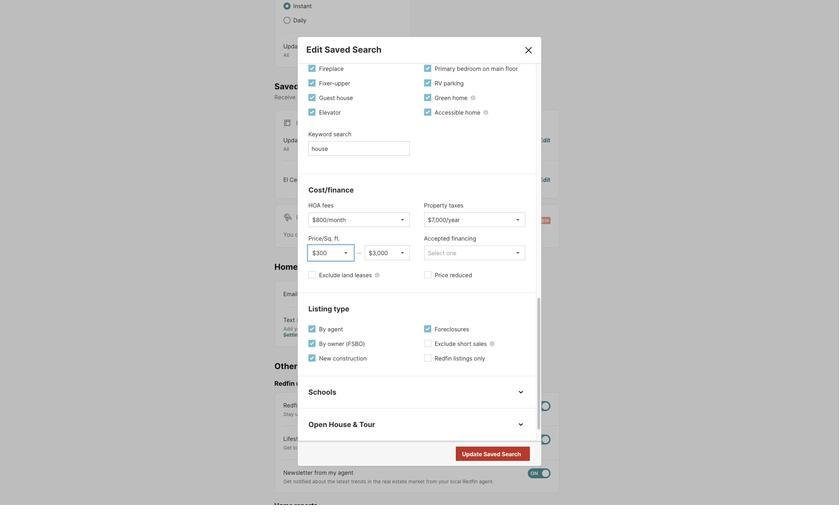 Task type: locate. For each thing, give the bounding box(es) containing it.
1 vertical spatial get
[[283, 479, 292, 485]]

1 horizontal spatial agent.
[[506, 411, 521, 417]]

Instant radio
[[283, 2, 290, 10]]

list box up financing
[[424, 213, 525, 227]]

timely
[[297, 94, 313, 101]]

home inside lifestyle & tips get local insights, home improvement tips, style and design resources.
[[327, 445, 340, 451]]

tips
[[313, 436, 323, 443]]

reduced
[[450, 272, 472, 279]]

schools link
[[308, 387, 525, 398]]

green home
[[435, 94, 468, 102]]

property taxes
[[424, 202, 464, 209]]

your up settings at the left
[[294, 326, 305, 332]]

1 vertical spatial in
[[368, 479, 372, 485]]

& down the tools
[[353, 421, 358, 429]]

home right "insights,"
[[327, 445, 340, 451]]

the
[[327, 479, 335, 485], [373, 479, 381, 485]]

1 horizontal spatial the
[[373, 479, 381, 485]]

how
[[394, 411, 403, 417]]

2 horizontal spatial your
[[439, 479, 449, 485]]

0 horizontal spatial local
[[293, 445, 304, 451]]

rentals
[[423, 231, 441, 238]]

on inside edit saved search dialog
[[483, 65, 490, 72]]

2 all from the top
[[283, 146, 289, 152]]

your left preferred
[[376, 94, 388, 101]]

elevator
[[319, 109, 341, 116]]

and inside lifestyle & tips get local insights, home improvement tips, style and design resources.
[[397, 445, 406, 451]]

0 horizontal spatial &
[[308, 436, 311, 443]]

0 vertical spatial &
[[353, 421, 358, 429]]

by for by agent
[[319, 326, 326, 333]]

searching
[[386, 231, 412, 238]]

0 horizontal spatial your
[[294, 326, 305, 332]]

on
[[483, 65, 490, 72], [368, 94, 375, 101], [396, 290, 402, 298], [321, 411, 327, 417]]

can
[[295, 231, 305, 238]]

0 vertical spatial from
[[314, 469, 327, 477]]

2 the from the left
[[373, 479, 381, 485]]

list box down financing
[[424, 246, 525, 260]]

1 horizontal spatial in
[[368, 479, 372, 485]]

get down newsletter
[[283, 479, 292, 485]]

list box for accepted financing
[[424, 246, 525, 260]]

to left buy
[[405, 411, 410, 417]]

to right up
[[303, 411, 307, 417]]

home,
[[441, 411, 455, 417]]

Daily radio
[[283, 17, 290, 24]]

redfin down the 'update saved search'
[[463, 479, 478, 485]]

your
[[376, 94, 388, 101], [294, 326, 305, 332], [439, 479, 449, 485]]

home up accessible home
[[453, 94, 468, 102]]

in right trends
[[368, 479, 372, 485]]

home right accessible at the right of the page
[[465, 109, 480, 116]]

all up el
[[283, 146, 289, 152]]

buy
[[411, 411, 420, 417]]

0 vertical spatial exclude
[[319, 272, 340, 279]]

search left 'green'
[[416, 94, 435, 101]]

2 for from the top
[[296, 214, 308, 221]]

agent up latest
[[338, 469, 353, 477]]

0 vertical spatial edit button
[[540, 136, 551, 152]]

house
[[329, 421, 351, 429]]

0 vertical spatial in
[[342, 326, 346, 332]]

the left the real
[[373, 479, 381, 485]]

on right date
[[321, 411, 327, 417]]

types
[[305, 43, 320, 50], [305, 137, 320, 144]]

& inside lifestyle & tips get local insights, home improvement tips, style and design resources.
[[308, 436, 311, 443]]

on left main
[[483, 65, 490, 72]]

searches
[[301, 81, 339, 91], [343, 231, 368, 238]]

instant
[[293, 2, 312, 10]]

1 types from the top
[[305, 43, 320, 50]]

edit button
[[540, 136, 551, 152], [540, 176, 551, 184]]

with
[[488, 411, 498, 417]]

redfin inside "redfin news stay up to date on redfin's tools and features, how to buy or sell a home, and connect with an agent."
[[283, 402, 301, 409]]

1 vertical spatial local
[[450, 479, 461, 485]]

up
[[295, 411, 301, 417]]

notified
[[293, 479, 311, 485]]

1 vertical spatial home
[[465, 109, 480, 116]]

no results
[[493, 451, 520, 458]]

your right the 'market' at the bottom of the page
[[439, 479, 449, 485]]

2 vertical spatial home
[[327, 445, 340, 451]]

1 vertical spatial search
[[502, 451, 521, 458]]

agent. right an
[[506, 411, 521, 417]]

on right the based
[[368, 94, 375, 101]]

for for for rent
[[296, 214, 308, 221]]

real
[[382, 479, 391, 485]]

None checkbox
[[528, 469, 551, 479]]

from right the 'market' at the bottom of the page
[[426, 479, 437, 485]]

open
[[308, 421, 327, 429]]

get inside newsletter from my agent get notified about the latest trends in the real estate market from your local redfin agent.
[[283, 479, 292, 485]]

receive
[[274, 94, 296, 101]]

2 vertical spatial update
[[462, 451, 482, 458]]

new
[[319, 355, 331, 362]]

construction
[[333, 355, 367, 362]]

taxes
[[449, 202, 464, 209]]

latest
[[337, 479, 350, 485]]

0 vertical spatial types
[[305, 43, 320, 50]]

searches up "guest"
[[301, 81, 339, 91]]

from up about
[[314, 469, 327, 477]]

1 vertical spatial edit button
[[540, 176, 551, 184]]

0 vertical spatial search
[[352, 45, 382, 55]]

home tours
[[274, 262, 321, 272]]

1 vertical spatial searches
[[343, 231, 368, 238]]

in right 'number'
[[342, 326, 346, 332]]

2 types from the top
[[305, 137, 320, 144]]

1 vertical spatial edit
[[540, 137, 551, 144]]

sell
[[427, 411, 435, 417]]

list box
[[308, 213, 410, 227], [424, 213, 525, 227], [308, 246, 353, 260], [365, 246, 410, 260], [424, 246, 525, 260]]

2 horizontal spatial and
[[457, 411, 466, 417]]

based
[[350, 94, 366, 101]]

saved
[[325, 45, 350, 55], [274, 81, 299, 91], [325, 231, 342, 238], [484, 451, 501, 458]]

0 vertical spatial update
[[283, 43, 303, 50]]

update saved search
[[462, 451, 521, 458]]

edit inside dialog
[[306, 45, 323, 55]]

results
[[501, 451, 520, 458]]

2 by from the top
[[319, 341, 326, 348]]

1 horizontal spatial search
[[416, 94, 435, 101]]

saved inside button
[[484, 451, 501, 458]]

1 horizontal spatial from
[[426, 479, 437, 485]]

insights,
[[306, 445, 325, 451]]

other emails
[[274, 361, 326, 371]]

resources.
[[425, 445, 449, 451]]

1 vertical spatial types
[[305, 137, 320, 144]]

exclude left land
[[319, 272, 340, 279]]

property
[[424, 202, 447, 209]]

agent. inside "redfin news stay up to date on redfin's tools and features, how to buy or sell a home, and connect with an agent."
[[506, 411, 521, 417]]

exclude down foreclosures
[[435, 341, 456, 348]]

update types all down for sale
[[283, 137, 320, 152]]

0 horizontal spatial search
[[333, 131, 352, 138]]

1 horizontal spatial and
[[397, 445, 406, 451]]

house
[[337, 94, 353, 102]]

redfin inside edit saved search dialog
[[435, 355, 452, 362]]

no
[[493, 451, 500, 458]]

0 vertical spatial home
[[453, 94, 468, 102]]

price
[[435, 272, 448, 279]]

0 vertical spatial search
[[416, 94, 435, 101]]

types down "daily"
[[305, 43, 320, 50]]

redfin up "stay"
[[283, 402, 301, 409]]

0 vertical spatial agent.
[[506, 411, 521, 417]]

0 vertical spatial local
[[293, 445, 304, 451]]

account
[[347, 326, 368, 332]]

all down the daily radio
[[283, 52, 289, 58]]

for
[[413, 231, 421, 238]]

0 horizontal spatial to
[[303, 411, 307, 417]]

on inside saved searches receive timely notifications based on your preferred search filters.
[[368, 94, 375, 101]]

1 vertical spatial all
[[283, 146, 289, 152]]

redfin
[[435, 355, 452, 362], [274, 380, 295, 388], [283, 402, 301, 409], [463, 479, 478, 485]]

redfin left the listings at bottom
[[435, 355, 452, 362]]

1 horizontal spatial your
[[376, 94, 388, 101]]

and right home,
[[457, 411, 466, 417]]

on right always at the bottom of page
[[396, 290, 402, 298]]

0 horizontal spatial exclude
[[319, 272, 340, 279]]

upper
[[335, 80, 350, 87]]

1 horizontal spatial search
[[502, 451, 521, 458]]

1 horizontal spatial &
[[353, 421, 358, 429]]

from
[[314, 469, 327, 477], [426, 479, 437, 485]]

and up the tour at the left of page
[[361, 411, 370, 417]]

1 by from the top
[[319, 326, 326, 333]]

search for edit saved search
[[352, 45, 382, 55]]

1 vertical spatial for
[[296, 214, 308, 221]]

newsletter
[[283, 469, 313, 477]]

update types all
[[283, 43, 320, 58], [283, 137, 320, 152]]

0 horizontal spatial the
[[327, 479, 335, 485]]

0 vertical spatial by
[[319, 326, 326, 333]]

1 horizontal spatial to
[[405, 411, 410, 417]]

agent. down the 'update saved search'
[[479, 479, 494, 485]]

test
[[310, 176, 321, 183]]

1 for from the top
[[296, 120, 308, 127]]

by
[[319, 326, 326, 333], [319, 341, 326, 348]]

edit
[[306, 45, 323, 55], [540, 137, 551, 144], [540, 176, 551, 183]]

market
[[409, 479, 425, 485]]

account settings link
[[283, 326, 368, 338]]

home for accessible home
[[465, 109, 480, 116]]

& left tips at the bottom left
[[308, 436, 311, 443]]

date
[[309, 411, 319, 417]]

the down my
[[327, 479, 335, 485]]

2 get from the top
[[283, 479, 292, 485]]

new construction
[[319, 355, 367, 362]]

agent up owner
[[328, 326, 343, 333]]

0 vertical spatial get
[[283, 445, 292, 451]]

for left rent on the top left of the page
[[296, 214, 308, 221]]

1 horizontal spatial exclude
[[435, 341, 456, 348]]

bedroom
[[457, 65, 481, 72]]

0 vertical spatial edit
[[306, 45, 323, 55]]

0 horizontal spatial agent.
[[479, 479, 494, 485]]

redfin down other
[[274, 380, 295, 388]]

0 vertical spatial your
[[376, 94, 388, 101]]

0 horizontal spatial search
[[352, 45, 382, 55]]

rent
[[309, 214, 324, 221]]

owner
[[328, 341, 344, 348]]

news
[[302, 402, 316, 409]]

style
[[385, 445, 396, 451]]

update down for sale
[[283, 137, 303, 144]]

1 vertical spatial exclude
[[435, 341, 456, 348]]

None checkbox
[[528, 401, 551, 411], [528, 435, 551, 445], [528, 401, 551, 411], [528, 435, 551, 445]]

1 vertical spatial agent
[[338, 469, 353, 477]]

1 update types all from the top
[[283, 43, 320, 58]]

get down lifestyle
[[283, 445, 292, 451]]

by for by owner (fsbo)
[[319, 341, 326, 348]]

1 vertical spatial &
[[308, 436, 311, 443]]

1 vertical spatial search
[[333, 131, 352, 138]]

primary bedroom on main floor
[[435, 65, 518, 72]]

accessible home
[[435, 109, 480, 116]]

exclude land leases
[[319, 272, 372, 279]]

1 horizontal spatial searches
[[343, 231, 368, 238]]

0 horizontal spatial searches
[[301, 81, 339, 91]]

home
[[453, 94, 468, 102], [465, 109, 480, 116], [327, 445, 340, 451]]

update down the daily radio
[[283, 43, 303, 50]]

2 vertical spatial your
[[439, 479, 449, 485]]

get
[[283, 445, 292, 451], [283, 479, 292, 485]]

searches up "—" in the left of the page
[[343, 231, 368, 238]]

and right style
[[397, 445, 406, 451]]

update left no in the right of the page
[[462, 451, 482, 458]]

types down for sale
[[305, 137, 320, 144]]

short
[[457, 341, 472, 348]]

1 vertical spatial by
[[319, 341, 326, 348]]

0 vertical spatial update types all
[[283, 43, 320, 58]]

for left sale
[[296, 120, 308, 127]]

1 vertical spatial agent.
[[479, 479, 494, 485]]

redfin updates
[[274, 380, 322, 388]]

redfin news stay up to date on redfin's tools and features, how to buy or sell a home, and connect with an agent.
[[283, 402, 521, 417]]

1 get from the top
[[283, 445, 292, 451]]

foreclosures
[[435, 326, 469, 333]]

list box up you can create saved searches while searching for rentals . on the top
[[308, 213, 410, 227]]

search inside update saved search button
[[502, 451, 521, 458]]

accepted
[[424, 235, 450, 242]]

1 horizontal spatial local
[[450, 479, 461, 485]]

0 vertical spatial agent
[[328, 326, 343, 333]]

search up e.g. office, balcony, modern text box
[[333, 131, 352, 138]]

1 the from the left
[[327, 479, 335, 485]]

for for for sale
[[296, 120, 308, 127]]

update types all down "daily"
[[283, 43, 320, 58]]

list box down ft.
[[308, 246, 353, 260]]

0 vertical spatial searches
[[301, 81, 339, 91]]

listings
[[454, 355, 472, 362]]

1 vertical spatial update types all
[[283, 137, 320, 152]]

about
[[312, 479, 326, 485]]

0 vertical spatial all
[[283, 52, 289, 58]]

0 vertical spatial for
[[296, 120, 308, 127]]



Task type: vqa. For each thing, say whether or not it's contained in the screenshot.
The 'Search' image
no



Task type: describe. For each thing, give the bounding box(es) containing it.
floor
[[506, 65, 518, 72]]

fireplace
[[319, 65, 344, 72]]

while
[[370, 231, 384, 238]]

land
[[342, 272, 353, 279]]

exclude short sales
[[435, 341, 487, 348]]

redfin inside newsletter from my agent get notified about the latest trends in the real estate market from your local redfin agent.
[[463, 479, 478, 485]]

0 horizontal spatial from
[[314, 469, 327, 477]]

2 edit button from the top
[[540, 176, 551, 184]]

agent inside edit saved search dialog
[[328, 326, 343, 333]]

add
[[283, 326, 293, 332]]

green
[[435, 94, 451, 102]]

on inside "redfin news stay up to date on redfin's tools and features, how to buy or sell a home, and connect with an agent."
[[321, 411, 327, 417]]

search inside dialog
[[333, 131, 352, 138]]

notifications
[[315, 94, 348, 101]]

trends
[[351, 479, 366, 485]]

e.g. office, balcony, modern text field
[[312, 145, 407, 153]]

price/sq.
[[308, 235, 333, 242]]

email
[[283, 290, 298, 298]]

1 all from the top
[[283, 52, 289, 58]]

accepted financing
[[424, 235, 476, 242]]

redfin listings only
[[435, 355, 485, 362]]

agent inside newsletter from my agent get notified about the latest trends in the real estate market from your local redfin agent.
[[338, 469, 353, 477]]

1 vertical spatial your
[[294, 326, 305, 332]]

you
[[283, 231, 293, 238]]

cerrito
[[290, 176, 308, 183]]

price reduced
[[435, 272, 472, 279]]

update saved search button
[[456, 447, 530, 461]]

exclude for exclude land leases
[[319, 272, 340, 279]]

fixer-
[[319, 80, 335, 87]]

2 to from the left
[[405, 411, 410, 417]]

features,
[[371, 411, 392, 417]]

accessible
[[435, 109, 464, 116]]

tools
[[348, 411, 360, 417]]

guest house
[[319, 94, 353, 102]]

preferred
[[390, 94, 415, 101]]

sale
[[309, 120, 323, 127]]

updates
[[296, 380, 322, 388]]

open house & tour
[[308, 421, 375, 429]]

search inside saved searches receive timely notifications based on your preferred search filters.
[[416, 94, 435, 101]]

financing
[[452, 235, 476, 242]]

fixer-upper
[[319, 80, 350, 87]]

list box for property taxes
[[424, 213, 525, 227]]

always
[[375, 290, 394, 298]]

design
[[408, 445, 423, 451]]

redfin for redfin news stay up to date on redfin's tools and features, how to buy or sell a home, and connect with an agent.
[[283, 402, 301, 409]]

searches inside saved searches receive timely notifications based on your preferred search filters.
[[301, 81, 339, 91]]

redfin for redfin updates
[[274, 380, 295, 388]]

exclude for exclude short sales
[[435, 341, 456, 348]]

saved inside saved searches receive timely notifications based on your preferred search filters.
[[274, 81, 299, 91]]

my
[[328, 469, 336, 477]]

edit saved search element
[[306, 45, 515, 55]]

create
[[306, 231, 323, 238]]

by agent
[[319, 326, 343, 333]]

improvement
[[341, 445, 372, 451]]

1 to from the left
[[303, 411, 307, 417]]

estate
[[392, 479, 407, 485]]

local inside newsletter from my agent get notified about the latest trends in the real estate market from your local redfin agent.
[[450, 479, 461, 485]]

guest
[[319, 94, 335, 102]]

edit saved search dialog
[[298, 0, 541, 474]]

filters.
[[436, 94, 453, 101]]

type
[[334, 305, 349, 314]]

or
[[421, 411, 426, 417]]

keyword search
[[308, 131, 352, 138]]

2 update types all from the top
[[283, 137, 320, 152]]

home for green home
[[453, 94, 468, 102]]

redfin's
[[328, 411, 347, 417]]

0 horizontal spatial in
[[342, 326, 346, 332]]

price/sq. ft.
[[308, 235, 340, 242]]

listing
[[308, 305, 332, 314]]

you can create saved searches while searching for rentals .
[[283, 231, 442, 238]]

sales
[[473, 341, 487, 348]]

listing type
[[308, 305, 349, 314]]

1 vertical spatial from
[[426, 479, 437, 485]]

cost/finance
[[308, 186, 354, 195]]

search for update saved search
[[502, 451, 521, 458]]

update inside button
[[462, 451, 482, 458]]

hoa fees
[[308, 202, 334, 209]]

open house & tour link
[[308, 420, 525, 430]]

parking
[[444, 80, 464, 87]]

get inside lifestyle & tips get local insights, home improvement tips, style and design resources.
[[283, 445, 292, 451]]

list box down while
[[365, 246, 410, 260]]

in inside newsletter from my agent get notified about the latest trends in the real estate market from your local redfin agent.
[[368, 479, 372, 485]]

your inside saved searches receive timely notifications based on your preferred search filters.
[[376, 94, 388, 101]]

primary
[[435, 65, 455, 72]]

2 vertical spatial edit
[[540, 176, 551, 183]]

local inside lifestyle & tips get local insights, home improvement tips, style and design resources.
[[293, 445, 304, 451]]

list box for hoa fees
[[308, 213, 410, 227]]

settings
[[283, 332, 304, 338]]

number
[[322, 326, 340, 332]]

0 horizontal spatial and
[[361, 411, 370, 417]]

redfin for redfin listings only
[[435, 355, 452, 362]]

1 edit button from the top
[[540, 136, 551, 152]]

& inside edit saved search dialog
[[353, 421, 358, 429]]

a
[[437, 411, 440, 417]]

always on
[[375, 290, 402, 298]]

schools
[[308, 388, 336, 397]]

el cerrito test 1
[[283, 176, 326, 183]]

leases
[[355, 272, 372, 279]]

agent. inside newsletter from my agent get notified about the latest trends in the real estate market from your local redfin agent.
[[479, 479, 494, 485]]

text
[[283, 317, 295, 324]]

your inside newsletter from my agent get notified about the latest trends in the real estate market from your local redfin agent.
[[439, 479, 449, 485]]

1
[[323, 176, 326, 183]]

lifestyle & tips get local insights, home improvement tips, style and design resources.
[[283, 436, 449, 451]]

1 vertical spatial update
[[283, 137, 303, 144]]

saved searches receive timely notifications based on your preferred search filters.
[[274, 81, 453, 101]]

rv parking
[[435, 80, 464, 87]]

(fsbo)
[[346, 341, 365, 348]]

(sms)
[[297, 317, 313, 324]]

tips,
[[373, 445, 383, 451]]



